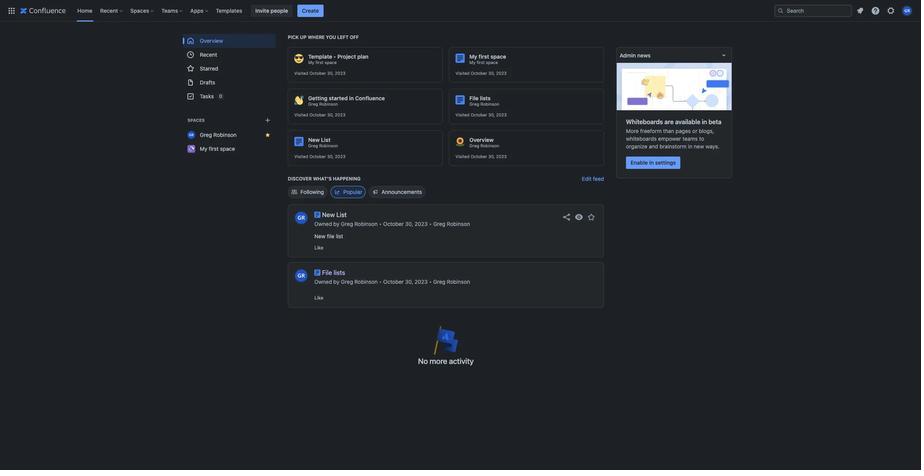 Task type: locate. For each thing, give the bounding box(es) containing it.
confluence image
[[20, 6, 66, 15], [20, 6, 66, 15]]

1 vertical spatial by
[[333, 278, 339, 285]]

create
[[302, 7, 319, 14]]

list
[[321, 137, 331, 143], [336, 211, 347, 218]]

0 vertical spatial lists
[[480, 95, 491, 101]]

0 horizontal spatial file
[[322, 269, 332, 276]]

visited october 30, 2023 for file lists
[[456, 112, 507, 117]]

space
[[491, 53, 506, 60], [325, 60, 337, 65], [486, 60, 498, 65], [220, 145, 235, 152]]

1 vertical spatial owned
[[314, 278, 332, 285]]

tasks
[[200, 93, 214, 100]]

1 vertical spatial october 30, 2023 button
[[383, 278, 428, 286]]

1 owned from the top
[[314, 221, 332, 227]]

1 horizontal spatial overview
[[469, 137, 494, 143]]

new
[[308, 137, 320, 143], [322, 211, 335, 218], [314, 233, 325, 240]]

getting started in confluence
[[308, 95, 385, 101]]

template - project plan my first space
[[308, 53, 368, 65]]

project
[[337, 53, 356, 60]]

1 vertical spatial owned by greg robinson • october 30, 2023 • greg robinson
[[314, 278, 470, 285]]

0 vertical spatial owned by greg robinson • october 30, 2023 • greg robinson
[[314, 221, 470, 227]]

2 like from the top
[[314, 295, 323, 301]]

first inside template - project plan my first space
[[315, 60, 323, 65]]

drafts
[[200, 79, 215, 86]]

1 horizontal spatial lists
[[480, 95, 491, 101]]

1 like button from the top
[[314, 245, 323, 251]]

search image
[[778, 8, 784, 14]]

appswitcher icon image
[[7, 6, 16, 15]]

1 vertical spatial like
[[314, 295, 323, 301]]

1 horizontal spatial file
[[469, 95, 479, 101]]

admin news button
[[617, 47, 732, 63]]

by down new list link
[[333, 221, 339, 227]]

1 vertical spatial new list
[[322, 211, 347, 218]]

visited october 30, 2023 down :sunflower: image on the top
[[456, 154, 507, 159]]

announcements
[[382, 189, 422, 195]]

confluence
[[355, 95, 385, 101]]

in up 'blogs,'
[[702, 118, 707, 125]]

file lists link
[[322, 269, 347, 277]]

unstar this space image
[[265, 132, 271, 138]]

0 vertical spatial new
[[308, 137, 320, 143]]

greg robinson for new
[[308, 143, 338, 148]]

spaces inside popup button
[[130, 7, 149, 14]]

overview inside group
[[200, 37, 223, 44]]

2 october 30, 2023 button from the top
[[383, 278, 428, 286]]

ways.
[[706, 143, 720, 150]]

drafts link
[[183, 76, 275, 89]]

owned down the file lists link
[[314, 278, 332, 285]]

my inside template - project plan my first space
[[308, 60, 314, 65]]

edit feed
[[582, 175, 604, 182]]

visited up discover
[[294, 154, 308, 159]]

0 vertical spatial by
[[333, 221, 339, 227]]

:wave: image
[[294, 96, 304, 105]]

invite people
[[255, 7, 288, 14]]

overview link
[[183, 34, 275, 48]]

2 like button from the top
[[314, 295, 323, 301]]

edit feed button
[[582, 175, 604, 183]]

greg robinson image down following button
[[295, 212, 307, 224]]

recent right the home
[[100, 7, 118, 14]]

:sunflower: image
[[456, 137, 465, 147]]

no more activity
[[418, 357, 474, 366]]

visited october 30, 2023 up what's
[[294, 154, 345, 159]]

teams
[[161, 7, 178, 14]]

2 horizontal spatial my first space link
[[469, 60, 498, 65]]

1 horizontal spatial list
[[336, 211, 347, 218]]

visited october 30, 2023
[[294, 71, 345, 76], [456, 71, 507, 76], [294, 112, 345, 117], [456, 112, 507, 117], [294, 154, 345, 159], [456, 154, 507, 159]]

1 horizontal spatial recent
[[200, 51, 217, 58]]

visited october 30, 2023 up :sunflower: image on the top
[[456, 112, 507, 117]]

my first space
[[200, 145, 235, 152]]

1 vertical spatial greg robinson image
[[295, 270, 307, 282]]

like button down new file list
[[314, 245, 323, 251]]

visited october 30, 2023 down template
[[294, 71, 345, 76]]

1 vertical spatial like button
[[314, 295, 323, 301]]

1 horizontal spatial my first space link
[[308, 60, 337, 65]]

october 30, 2023 button
[[383, 220, 428, 228], [383, 278, 428, 286]]

greg robinson link
[[308, 101, 338, 107], [469, 101, 499, 107], [183, 128, 275, 142], [308, 143, 338, 148], [469, 143, 499, 148], [341, 220, 378, 228], [433, 220, 470, 228], [341, 278, 378, 286], [433, 278, 470, 286]]

2 greg robinson image from the top
[[295, 270, 307, 282]]

greg robinson
[[308, 101, 338, 106], [469, 101, 499, 106], [200, 132, 237, 138], [308, 143, 338, 148], [469, 143, 499, 148]]

1 vertical spatial list
[[336, 211, 347, 218]]

activity
[[449, 357, 474, 366]]

in right "enable"
[[649, 159, 654, 166]]

overview right :sunflower: image on the top
[[469, 137, 494, 143]]

like
[[314, 245, 323, 251], [314, 295, 323, 301]]

owned by greg robinson • october 30, 2023 • greg robinson
[[314, 221, 470, 227], [314, 278, 470, 285]]

visited for overview
[[456, 154, 469, 159]]

visited october 30, 2023 down getting
[[294, 112, 345, 117]]

owned by greg robinson • october 30, 2023 • greg robinson for lists
[[314, 278, 470, 285]]

by down the file lists link
[[333, 278, 339, 285]]

like button down the file lists link
[[314, 295, 323, 301]]

1 vertical spatial spaces
[[187, 118, 205, 123]]

0 horizontal spatial list
[[321, 137, 331, 143]]

0 vertical spatial overview
[[200, 37, 223, 44]]

plan
[[357, 53, 368, 60]]

spaces down tasks
[[187, 118, 205, 123]]

pages
[[676, 128, 691, 134]]

0 horizontal spatial lists
[[334, 269, 345, 276]]

0 vertical spatial october 30, 2023 button
[[383, 220, 428, 228]]

greg
[[308, 101, 318, 106], [469, 101, 479, 106], [200, 132, 212, 138], [308, 143, 318, 148], [469, 143, 479, 148], [341, 221, 353, 227], [433, 221, 445, 227], [341, 278, 353, 285], [433, 278, 445, 285]]

pick
[[288, 34, 299, 40]]

first
[[479, 53, 489, 60], [315, 60, 323, 65], [477, 60, 485, 65], [209, 145, 219, 152]]

visited down :sunflower: image on the top
[[456, 154, 469, 159]]

by
[[333, 221, 339, 227], [333, 278, 339, 285]]

0
[[219, 93, 222, 99]]

visited for file lists
[[456, 112, 469, 117]]

0 vertical spatial owned
[[314, 221, 332, 227]]

owned for file
[[314, 278, 332, 285]]

robinson
[[319, 101, 338, 106], [480, 101, 499, 106], [213, 132, 237, 138], [319, 143, 338, 148], [480, 143, 499, 148], [355, 221, 378, 227], [447, 221, 470, 227], [355, 278, 378, 285], [447, 278, 470, 285]]

owned
[[314, 221, 332, 227], [314, 278, 332, 285]]

like down new file list
[[314, 245, 323, 251]]

spaces
[[130, 7, 149, 14], [187, 118, 205, 123]]

owned up new file list
[[314, 221, 332, 227]]

to
[[699, 135, 704, 142]]

in
[[349, 95, 354, 101], [702, 118, 707, 125], [688, 143, 692, 150], [649, 159, 654, 166]]

spaces right the 'recent' popup button
[[130, 7, 149, 14]]

0 vertical spatial recent
[[100, 7, 118, 14]]

visited
[[294, 71, 308, 76], [456, 71, 469, 76], [294, 112, 308, 117], [456, 112, 469, 117], [294, 154, 308, 159], [456, 154, 469, 159]]

1 horizontal spatial file lists
[[469, 95, 491, 101]]

share image
[[562, 213, 571, 222]]

1 horizontal spatial spaces
[[187, 118, 205, 123]]

banner
[[0, 0, 921, 22]]

like down the file lists link
[[314, 295, 323, 301]]

•
[[379, 221, 382, 227], [429, 221, 432, 227], [379, 278, 382, 285], [429, 278, 432, 285]]

discover what's happening
[[288, 176, 361, 182]]

-
[[334, 53, 336, 60]]

group
[[183, 34, 275, 103]]

visited october 30, 2023 for new list
[[294, 154, 345, 159]]

file
[[327, 233, 334, 240]]

my first space link for my
[[469, 60, 498, 65]]

1 october 30, 2023 button from the top
[[383, 220, 428, 228]]

2 owned by greg robinson • october 30, 2023 • greg robinson from the top
[[314, 278, 470, 285]]

visited october 30, 2023 for getting started in confluence
[[294, 112, 345, 117]]

1 vertical spatial recent
[[200, 51, 217, 58]]

1 owned by greg robinson • october 30, 2023 • greg robinson from the top
[[314, 221, 470, 227]]

recent up starred
[[200, 51, 217, 58]]

0 horizontal spatial overview
[[200, 37, 223, 44]]

0 horizontal spatial file lists
[[322, 269, 345, 276]]

visited october 30, 2023 for overview
[[456, 154, 507, 159]]

and
[[649, 143, 658, 150]]

0 vertical spatial like button
[[314, 245, 323, 251]]

:sunglasses: image
[[294, 54, 304, 63]]

visited down my first space my first space
[[456, 71, 469, 76]]

lists inside the file lists link
[[334, 269, 345, 276]]

visited down :sunglasses: icon
[[294, 71, 308, 76]]

0 vertical spatial file
[[469, 95, 479, 101]]

my
[[469, 53, 477, 60], [308, 60, 314, 65], [469, 60, 475, 65], [200, 145, 207, 152]]

1 vertical spatial lists
[[334, 269, 345, 276]]

by for list
[[333, 221, 339, 227]]

file lists
[[469, 95, 491, 101], [322, 269, 345, 276]]

greg robinson image left the file lists link
[[295, 270, 307, 282]]

1 by from the top
[[333, 221, 339, 227]]

2 owned from the top
[[314, 278, 332, 285]]

are
[[664, 118, 674, 125]]

greg robinson for getting
[[308, 101, 338, 106]]

greg robinson image
[[295, 212, 307, 224], [295, 270, 307, 282]]

my first space link
[[308, 60, 337, 65], [469, 60, 498, 65], [183, 142, 275, 156]]

visited down :wave: icon
[[294, 112, 308, 117]]

off
[[350, 34, 359, 40]]

2 by from the top
[[333, 278, 339, 285]]

0 vertical spatial greg robinson image
[[295, 212, 307, 224]]

visited up :sunflower: image on the top
[[456, 112, 469, 117]]

0 vertical spatial spaces
[[130, 7, 149, 14]]

new list
[[308, 137, 331, 143], [322, 211, 347, 218]]

overview up recent 'link'
[[200, 37, 223, 44]]

like button
[[314, 245, 323, 251], [314, 295, 323, 301]]

enable in settings link
[[626, 157, 680, 169]]

overview
[[200, 37, 223, 44], [469, 137, 494, 143]]

0 vertical spatial like
[[314, 245, 323, 251]]

1 greg robinson image from the top
[[295, 212, 307, 224]]

october
[[309, 71, 326, 76], [471, 71, 487, 76], [309, 112, 326, 117], [471, 112, 487, 117], [309, 154, 326, 159], [471, 154, 487, 159], [383, 221, 404, 227], [383, 278, 404, 285]]

:sunglasses: image
[[294, 54, 304, 63]]

admin news
[[620, 52, 651, 58]]

1 vertical spatial file lists
[[322, 269, 345, 276]]

0 horizontal spatial recent
[[100, 7, 118, 14]]

my first space link for template
[[308, 60, 337, 65]]

people
[[271, 7, 288, 14]]

whiteboards
[[626, 135, 657, 142]]

0 horizontal spatial spaces
[[130, 7, 149, 14]]

lists
[[480, 95, 491, 101], [334, 269, 345, 276]]

freeform
[[640, 128, 662, 134]]



Task type: describe. For each thing, give the bounding box(es) containing it.
no
[[418, 357, 428, 366]]

starred
[[200, 65, 218, 72]]

Search field
[[775, 4, 852, 17]]

more
[[626, 128, 639, 134]]

news
[[637, 52, 651, 58]]

1 like from the top
[[314, 245, 323, 251]]

list
[[336, 233, 343, 240]]

starred link
[[183, 62, 275, 76]]

owned for new
[[314, 221, 332, 227]]

new list link
[[322, 211, 348, 219]]

october 30, 2023 button for new list
[[383, 220, 428, 228]]

template
[[308, 53, 332, 60]]

or
[[692, 128, 697, 134]]

owned by greg robinson • october 30, 2023 • greg robinson for list
[[314, 221, 470, 227]]

visited for getting started in confluence
[[294, 112, 308, 117]]

banner containing home
[[0, 0, 921, 22]]

my first space my first space
[[469, 53, 506, 65]]

empower
[[658, 135, 681, 142]]

:wave: image
[[294, 96, 304, 105]]

star image
[[587, 213, 596, 222]]

whiteboards
[[626, 118, 663, 125]]

notification icon image
[[856, 6, 865, 15]]

brainstorm
[[660, 143, 687, 150]]

following
[[300, 189, 324, 195]]

blogs,
[[699, 128, 714, 134]]

available
[[675, 118, 700, 125]]

space inside template - project plan my first space
[[325, 60, 337, 65]]

enable in settings
[[631, 159, 676, 166]]

feed
[[593, 175, 604, 182]]

pick up where you left off
[[288, 34, 359, 40]]

new
[[694, 143, 704, 150]]

first inside my first space link
[[209, 145, 219, 152]]

greg robinson for file
[[469, 101, 499, 106]]

enable
[[631, 159, 648, 166]]

unwatch image
[[574, 213, 584, 222]]

:sunflower: image
[[456, 137, 465, 147]]

0 vertical spatial new list
[[308, 137, 331, 143]]

announcements button
[[369, 186, 425, 198]]

organize
[[626, 143, 647, 150]]

templates link
[[214, 4, 244, 17]]

than
[[663, 128, 674, 134]]

teams
[[683, 135, 698, 142]]

global element
[[5, 0, 773, 21]]

spaces button
[[128, 4, 157, 17]]

in right the "started" on the top left of page
[[349, 95, 354, 101]]

beta
[[709, 118, 721, 125]]

popular
[[343, 189, 362, 195]]

1 vertical spatial file
[[322, 269, 332, 276]]

recent link
[[183, 48, 275, 62]]

started
[[329, 95, 348, 101]]

0 vertical spatial file lists
[[469, 95, 491, 101]]

apps
[[190, 7, 203, 14]]

settings
[[655, 159, 676, 166]]

admin
[[620, 52, 636, 58]]

2 vertical spatial new
[[314, 233, 325, 240]]

following button
[[288, 186, 327, 198]]

discover
[[288, 176, 312, 182]]

home
[[77, 7, 92, 14]]

1 vertical spatial new
[[322, 211, 335, 218]]

edit
[[582, 175, 591, 182]]

teams button
[[159, 4, 186, 17]]

whiteboards are available in beta more freeform than pages or blogs, whiteboards empower teams to organize and brainstorm in new ways.
[[626, 118, 721, 150]]

group containing overview
[[183, 34, 275, 103]]

more
[[430, 357, 447, 366]]

help icon image
[[871, 6, 880, 15]]

create link
[[297, 4, 324, 17]]

recent inside recent 'link'
[[200, 51, 217, 58]]

by for lists
[[333, 278, 339, 285]]

where
[[308, 34, 325, 40]]

happening
[[333, 176, 361, 182]]

create a space image
[[263, 116, 272, 125]]

recent button
[[98, 4, 126, 17]]

left
[[337, 34, 349, 40]]

new file list
[[314, 233, 343, 240]]

you
[[326, 34, 336, 40]]

recent inside the 'recent' popup button
[[100, 7, 118, 14]]

1 vertical spatial overview
[[469, 137, 494, 143]]

in down teams
[[688, 143, 692, 150]]

apps button
[[188, 4, 211, 17]]

settings icon image
[[886, 6, 896, 15]]

0 horizontal spatial my first space link
[[183, 142, 275, 156]]

getting
[[308, 95, 328, 101]]

home link
[[75, 4, 95, 17]]

0 vertical spatial list
[[321, 137, 331, 143]]

visited for new list
[[294, 154, 308, 159]]

invite
[[255, 7, 269, 14]]

templates
[[216, 7, 242, 14]]

popular button
[[331, 186, 366, 198]]

what's
[[313, 176, 332, 182]]

visited october 30, 2023 down my first space my first space
[[456, 71, 507, 76]]

october 30, 2023 button for file lists
[[383, 278, 428, 286]]

up
[[300, 34, 307, 40]]

invite people button
[[251, 4, 293, 17]]



Task type: vqa. For each thing, say whether or not it's contained in the screenshot.
Table image
no



